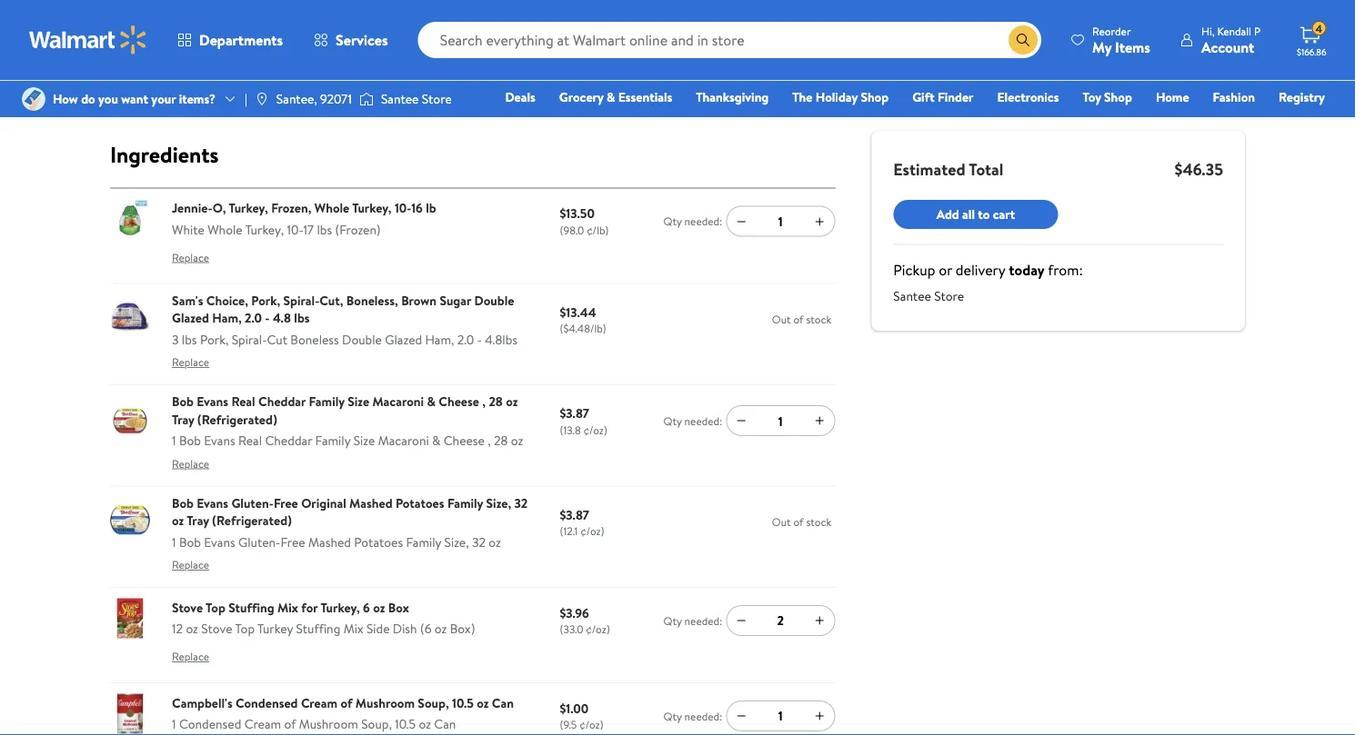 Task type: locate. For each thing, give the bounding box(es) containing it.
out of stock for $13.44
[[772, 312, 832, 328]]

28 left (13.8 on the bottom left of page
[[494, 432, 508, 450]]

$3.87 inside $3.87 (13.8 ¢/oz)
[[560, 405, 589, 422]]

, left (13.8 on the bottom left of page
[[488, 432, 491, 450]]

tray right the bob evans gluten-free original mashed potatoes family size, 32 oz  tray (refrigerated) 'icon'
[[187, 512, 209, 530]]

1 horizontal spatial 32
[[514, 494, 528, 512]]

increase quantity campbell's condensed cream of mushroom soup, 10.5 oz can-count, current quantity 1 image
[[813, 709, 827, 724]]

shop right holiday
[[861, 88, 889, 106]]

stove
[[172, 599, 203, 617], [201, 620, 232, 638]]

4 replace button from the top
[[172, 551, 209, 580]]

0 horizontal spatial 10.5
[[395, 716, 416, 734]]

0 horizontal spatial 10-
[[287, 221, 303, 238]]

1 vertical spatial -
[[477, 330, 482, 348]]

1 horizontal spatial size,
[[486, 494, 511, 512]]

size, up the box)
[[444, 533, 469, 551]]

0 horizontal spatial ,
[[482, 393, 486, 411]]

1 vertical spatial stuffing
[[296, 620, 340, 638]]

store down or
[[934, 287, 964, 305]]

- left 4.8
[[265, 309, 270, 327]]

qty left decrease quantity bob evans real cheddar family size macaroni & cheese , 28 oz tray (refrigerated)-count, current quantity 1 image
[[664, 413, 682, 429]]

soup, down campbell's condensed cream of mushroom soup, 10.5 oz can link
[[361, 716, 392, 734]]

- left 4.8lbs
[[477, 330, 482, 348]]

2 $3.87 from the top
[[560, 506, 589, 524]]

1 vertical spatial (refrigerated)
[[212, 512, 292, 530]]

double right sugar
[[474, 291, 514, 309]]

0 vertical spatial stock
[[806, 312, 832, 328]]

 image right 92071
[[359, 90, 374, 108]]

size
[[348, 393, 369, 411], [354, 432, 375, 450]]

replace button for 1 bob evans gluten-free mashed potatoes family size, 32 oz
[[172, 551, 209, 580]]

0 vertical spatial 10-
[[395, 199, 411, 217]]

0 vertical spatial tray
[[172, 411, 194, 428]]

replace button for 12 oz stove top turkey stuffing mix side dish (6 oz box)
[[172, 643, 209, 672]]

ham, down sugar
[[425, 330, 454, 348]]

turkey, right o,
[[229, 199, 268, 217]]

0 vertical spatial mashed
[[349, 494, 393, 512]]

size down sam's choice, pork, spiral-cut, boneless, brown sugar double glazed ham, 2.0 - 4.8 lbs 3 lbs pork, spiral-cut boneless double glazed ham, 2.0 - 4.8lbs
[[348, 393, 369, 411]]

stuffing down for
[[296, 620, 340, 638]]

¢/oz) inside $3.87 (13.8 ¢/oz)
[[584, 422, 608, 438]]

o,
[[213, 199, 226, 217]]

2.0 left 4.8lbs
[[457, 330, 474, 348]]

pork, right choice,
[[251, 291, 280, 309]]

0 vertical spatial soup,
[[418, 695, 449, 712]]

store left deals link
[[422, 90, 452, 108]]

1
[[778, 212, 783, 230], [778, 412, 783, 430], [172, 432, 176, 450], [172, 533, 176, 551], [778, 708, 783, 725], [172, 716, 176, 734]]

mashed right original
[[349, 494, 393, 512]]

1 vertical spatial ham,
[[425, 330, 454, 348]]

1 horizontal spatial n/a
[[1078, 12, 1109, 42]]

$13.44
[[560, 303, 596, 321]]

turkey
[[257, 620, 293, 638]]

registry
[[1279, 88, 1325, 106]]

macaroni
[[372, 393, 424, 411], [378, 432, 429, 450]]

3 replace button from the top
[[172, 450, 209, 479]]

sam's choice, pork, spiral-cut, boneless, brown sugar double glazed ham, 2.0 - 4.8 lbs image
[[110, 298, 150, 338]]

mashed
[[349, 494, 393, 512], [308, 533, 351, 551]]

0 horizontal spatial n/a
[[889, 12, 920, 42]]

1 down campbell's
[[172, 716, 176, 734]]

needed: for $3.87
[[685, 413, 722, 429]]

jennie-
[[172, 199, 213, 217]]

campbell's condensed cream of mushroom soup, 10.5 oz can image
[[110, 695, 150, 735]]

toy shop
[[1083, 88, 1132, 106]]

1 horizontal spatial santee
[[894, 287, 931, 305]]

32 left $3.87 (12.1 ¢/oz)
[[514, 494, 528, 512]]

Search search field
[[418, 22, 1042, 58]]

1 vertical spatial out
[[772, 515, 791, 530]]

0 vertical spatial size
[[348, 393, 369, 411]]

5 replace from the top
[[172, 650, 209, 665]]

(refrigerated) left original
[[212, 512, 292, 530]]

1 horizontal spatial stuffing
[[296, 620, 340, 638]]

santee store
[[381, 90, 452, 108]]

cream down stove top stuffing mix for turkey, 6 oz box 12 oz stove top turkey stuffing mix side dish (6 oz box)
[[301, 695, 338, 712]]

0 horizontal spatial spiral-
[[232, 330, 267, 348]]

10.5
[[452, 695, 474, 712], [395, 716, 416, 734]]

1 vertical spatial $3.87
[[560, 506, 589, 524]]

(refrigerated) inside bob evans gluten-free original mashed potatoes family size, 32 oz  tray (refrigerated) 1 bob evans gluten-free mashed potatoes family size, 32 oz
[[212, 512, 292, 530]]

stock for $13.44
[[806, 312, 832, 328]]

bob evans gluten-free original mashed potatoes family size, 32 oz  tray (refrigerated) image
[[110, 501, 150, 541]]

, down 4.8lbs
[[482, 393, 486, 411]]

0 horizontal spatial 32
[[472, 533, 486, 551]]

1 vertical spatial cheese
[[444, 432, 485, 450]]

add
[[937, 206, 959, 223]]

1 horizontal spatial 10.5
[[452, 695, 474, 712]]

1 $3.87 from the top
[[560, 405, 589, 422]]

lbs inside jennie-o, turkey, frozen, whole turkey, 10-16 lb white whole turkey, 10-17 lbs (frozen)
[[317, 221, 332, 238]]

1 vertical spatial soup,
[[361, 716, 392, 734]]

qty needed: left decrease quantity bob evans real cheddar family size macaroni & cheese , 28 oz tray (refrigerated)-count, current quantity 1 image
[[664, 413, 722, 429]]

whole down o,
[[208, 221, 243, 238]]

condensed right campbell's
[[236, 695, 298, 712]]

hi,
[[1201, 23, 1215, 39]]

1 vertical spatial can
[[434, 716, 456, 734]]

mushroom down campbell's condensed cream of mushroom soup, 10.5 oz can link
[[299, 716, 358, 734]]

gluten-
[[231, 494, 274, 512], [238, 533, 281, 551]]

0 vertical spatial glazed
[[172, 309, 209, 327]]

can
[[492, 695, 514, 712], [434, 716, 456, 734]]

jennie-o, turkey, frozen, whole turkey, 10-16 lb image
[[110, 199, 150, 239]]

pork, right 3 on the left top of the page
[[200, 330, 229, 348]]

¢/oz) right (33.0 on the bottom left of the page
[[586, 622, 610, 638]]

replace button for 1 bob evans real cheddar family size macaroni & cheese , 28 oz
[[172, 450, 209, 479]]

santee right 92071
[[381, 90, 419, 108]]

1 vertical spatial pork,
[[200, 330, 229, 348]]

1 replace button from the top
[[172, 243, 209, 272]]

1 horizontal spatial 10-
[[395, 199, 411, 217]]

free
[[274, 494, 298, 512], [281, 533, 305, 551]]

lbs right 17
[[317, 221, 332, 238]]

1 right the bob evans gluten-free original mashed potatoes family size, 32 oz  tray (refrigerated) 'icon'
[[172, 533, 176, 551]]

cheddar down cut at the top left
[[258, 393, 306, 411]]

gift
[[912, 88, 935, 106]]

tray inside bob evans gluten-free original mashed potatoes family size, 32 oz  tray (refrigerated) 1 bob evans gluten-free mashed potatoes family size, 32 oz
[[187, 512, 209, 530]]

¢/oz) inside $3.96 (33.0 ¢/oz)
[[586, 622, 610, 638]]

free left original
[[274, 494, 298, 512]]

0 vertical spatial store
[[422, 90, 452, 108]]

spiral-
[[283, 291, 320, 309], [232, 330, 267, 348]]

increase quantity jennie-o, turkey, frozen, whole turkey, 10-16 lb-count, current quantity 1 image
[[813, 214, 827, 229]]

2 vertical spatial &
[[432, 432, 441, 450]]

0 vertical spatial can
[[492, 695, 514, 712]]

bob evans real cheddar family size macaroni & cheese , 28 oz tray (refrigerated) link
[[172, 393, 518, 428]]

3 needed: from the top
[[685, 613, 722, 629]]

walmart+
[[1271, 114, 1325, 131]]

cheddar down bob evans real cheddar family size macaroni & cheese , 28 oz tray (refrigerated) link
[[265, 432, 312, 450]]

3 qty needed: from the top
[[664, 613, 722, 629]]

replace for 1 bob evans gluten-free mashed potatoes family size, 32 oz
[[172, 558, 209, 573]]

0 horizontal spatial mix
[[278, 599, 298, 617]]

lbs for 17
[[317, 221, 332, 238]]

¢/lb)
[[587, 222, 609, 238]]

 image right |
[[255, 92, 269, 106]]

frozen,
[[271, 199, 311, 217]]

needed: left the decrease quantity jennie-o, turkey, frozen, whole turkey, 10-16 lb-count, current quantity 1 image
[[685, 214, 722, 229]]

glazed down "brown"
[[385, 330, 422, 348]]

top right stove top stuffing mix for turkey, 6 oz box image at the left bottom of page
[[206, 599, 225, 617]]

0 vertical spatial santee
[[381, 90, 419, 108]]

gluten- left original
[[231, 494, 274, 512]]

1 horizontal spatial 2.0
[[457, 330, 474, 348]]

$13.44 ($4.48/lb)
[[560, 303, 606, 336]]

1 vertical spatial mix
[[344, 620, 363, 638]]

gift finder link
[[904, 87, 982, 107]]

out for $3.87
[[772, 515, 791, 530]]

electronics
[[997, 88, 1059, 106]]

whole up (frozen)
[[315, 199, 350, 217]]

0 vertical spatial -
[[265, 309, 270, 327]]

reorder
[[1092, 23, 1131, 39]]

double
[[474, 291, 514, 309], [342, 330, 382, 348]]

¢/oz) inside $3.87 (12.1 ¢/oz)
[[581, 524, 605, 539]]

-
[[265, 309, 270, 327], [477, 330, 482, 348]]

cheese
[[439, 393, 479, 411], [444, 432, 485, 450]]

one debit link
[[1178, 113, 1256, 132]]

ham, right sam's
[[212, 309, 242, 327]]

increase quantity stove top stuffing mix for turkey, 6 oz box-count, current quantity 2 image
[[813, 614, 827, 628]]

shop right toy
[[1104, 88, 1132, 106]]

0 vertical spatial out of stock
[[772, 312, 832, 328]]

soup, down the (6
[[418, 695, 449, 712]]

mix left for
[[278, 599, 298, 617]]

3 replace from the top
[[172, 456, 209, 472]]

1 right bob evans real cheddar family size macaroni & cheese , 28 oz tray (refrigerated) image
[[172, 432, 176, 450]]

0 vertical spatial (refrigerated)
[[197, 411, 277, 428]]

qty needed: left decrease quantity stove top stuffing mix for turkey, 6 oz box-count, current quantity 2 icon
[[664, 613, 722, 629]]

needed: left decrease quantity stove top stuffing mix for turkey, 6 oz box-count, current quantity 2 icon
[[685, 613, 722, 629]]

¢/oz) right (9.5
[[580, 718, 604, 733]]

mix left side
[[344, 620, 363, 638]]

santee down pickup
[[894, 287, 931, 305]]

0 vertical spatial 32
[[514, 494, 528, 512]]

10- left lb on the top of the page
[[395, 199, 411, 217]]

0 horizontal spatial -
[[265, 309, 270, 327]]

boneless,
[[346, 291, 398, 309]]

0 vertical spatial macaroni
[[372, 393, 424, 411]]

1 vertical spatial glazed
[[385, 330, 422, 348]]

walmart image
[[29, 25, 147, 55]]

2 out from the top
[[772, 515, 791, 530]]

glazed up 3 on the left top of the page
[[172, 309, 209, 327]]

campbell's condensed cream of mushroom soup, 10.5 oz can 1 condensed cream of mushroom soup, 10.5 oz can
[[172, 695, 514, 734]]

0 vertical spatial out
[[772, 312, 791, 328]]

 image
[[22, 87, 45, 111]]

choice,
[[206, 291, 248, 309]]

qty needed: left the decrease quantity jennie-o, turkey, frozen, whole turkey, 10-16 lb-count, current quantity 1 image
[[664, 214, 722, 229]]

ingredients
[[110, 139, 219, 170]]

12
[[172, 620, 183, 638]]

evans
[[197, 393, 228, 411], [204, 432, 235, 450], [197, 494, 228, 512], [204, 533, 235, 551]]

bob evans real cheddar family size macaroni & cheese , 28 oz tray (refrigerated) image
[[110, 399, 150, 439]]

32
[[514, 494, 528, 512], [472, 533, 486, 551]]

2 replace from the top
[[172, 355, 209, 370]]

(13.8
[[560, 422, 581, 438]]

qty left the decrease quantity jennie-o, turkey, frozen, whole turkey, 10-16 lb-count, current quantity 1 image
[[664, 214, 682, 229]]

top left turkey
[[235, 620, 255, 638]]

2 out of stock from the top
[[772, 515, 832, 530]]

size down bob evans real cheddar family size macaroni & cheese , 28 oz tray (refrigerated) link
[[354, 432, 375, 450]]

1 out of stock from the top
[[772, 312, 832, 328]]

2.0
[[245, 309, 262, 327], [457, 330, 474, 348]]

replace for white whole turkey, 10-17 lbs (frozen)
[[172, 250, 209, 265]]

92071
[[320, 90, 352, 108]]

1 horizontal spatial  image
[[359, 90, 374, 108]]

2 vertical spatial lbs
[[182, 330, 197, 348]]

10.5 down campbell's condensed cream of mushroom soup, 10.5 oz can link
[[395, 716, 416, 734]]

campbell's
[[172, 695, 233, 712]]

1 needed: from the top
[[685, 214, 722, 229]]

2 replace button from the top
[[172, 348, 209, 377]]

1 vertical spatial double
[[342, 330, 382, 348]]

1 qty from the top
[[664, 214, 682, 229]]

replace button
[[172, 243, 209, 272], [172, 348, 209, 377], [172, 450, 209, 479], [172, 551, 209, 580], [172, 643, 209, 672]]

1 vertical spatial top
[[235, 620, 255, 638]]

3
[[172, 330, 179, 348]]

cut
[[267, 330, 287, 348]]

lbs right 4.8
[[294, 309, 310, 327]]

0 horizontal spatial pork,
[[200, 330, 229, 348]]

spiral- up boneless
[[283, 291, 320, 309]]

0 vertical spatial lbs
[[317, 221, 332, 238]]

¢/oz) right (13.8 on the bottom left of page
[[584, 422, 608, 438]]

 image for santee, 92071
[[255, 92, 269, 106]]

stove up 12
[[172, 599, 203, 617]]

qty left "decrease quantity campbell's condensed cream of mushroom soup, 10.5 oz can-count, current quantity 1" image
[[664, 709, 682, 724]]

2 stock from the top
[[806, 515, 832, 530]]

mushroom
[[356, 695, 415, 712], [299, 716, 358, 734]]

0 vertical spatial double
[[474, 291, 514, 309]]

1 horizontal spatial store
[[934, 287, 964, 305]]

¢/oz) for stove top stuffing mix for turkey, 6 oz box 12 oz stove top turkey stuffing mix side dish (6 oz box)
[[586, 622, 610, 638]]

needed: left "decrease quantity campbell's condensed cream of mushroom soup, 10.5 oz can-count, current quantity 1" image
[[685, 709, 722, 724]]

whole
[[315, 199, 350, 217], [208, 221, 243, 238]]

2 shop from the left
[[1104, 88, 1132, 106]]

0 vertical spatial &
[[607, 88, 615, 106]]

28 down 4.8lbs
[[489, 393, 503, 411]]

2.0 left 4.8
[[245, 309, 262, 327]]

grocery & essentials link
[[551, 87, 681, 107]]

replace button for 3 lbs pork, spiral-cut boneless double glazed ham, 2.0 - 4.8lbs
[[172, 348, 209, 377]]

qty needed: left "decrease quantity campbell's condensed cream of mushroom soup, 10.5 oz can-count, current quantity 1" image
[[664, 709, 722, 724]]

3 qty from the top
[[664, 613, 682, 629]]

lbs for 4.8
[[294, 309, 310, 327]]

0 horizontal spatial whole
[[208, 221, 243, 238]]

2 qty from the top
[[664, 413, 682, 429]]

1 horizontal spatial soup,
[[418, 695, 449, 712]]

mashed down bob evans gluten-free original mashed potatoes family size, 32 oz  tray (refrigerated) 'link' on the bottom left of page
[[308, 533, 351, 551]]

departments button
[[162, 18, 298, 62]]

$3.87 down (13.8 on the bottom left of page
[[560, 506, 589, 524]]

 image
[[359, 90, 374, 108], [255, 92, 269, 106]]

free down original
[[281, 533, 305, 551]]

1 out from the top
[[772, 312, 791, 328]]

sam's choice, pork, spiral-cut, boneless, brown sugar double glazed ham, 2.0 - 4.8 lbs link
[[172, 291, 514, 327]]

needed: for $3.96
[[685, 613, 722, 629]]

sugar
[[440, 291, 471, 309]]

bob evans real cheddar family size macaroni & cheese , 28 oz tray (refrigerated) 1 bob evans real cheddar family size macaroni & cheese , 28 oz
[[172, 393, 523, 450]]

2 needed: from the top
[[685, 413, 722, 429]]

deals link
[[497, 87, 544, 107]]

¢/oz) inside $1.00 (9.5 ¢/oz)
[[580, 718, 604, 733]]

0 vertical spatial pork,
[[251, 291, 280, 309]]

condensed down campbell's
[[179, 716, 241, 734]]

lb
[[426, 199, 436, 217]]

stuffing up turkey
[[228, 599, 274, 617]]

1 vertical spatial santee
[[894, 287, 931, 305]]

1 vertical spatial stock
[[806, 515, 832, 530]]

cheddar
[[258, 393, 306, 411], [265, 432, 312, 450]]

10- down frozen,
[[287, 221, 303, 238]]

1 replace from the top
[[172, 250, 209, 265]]

0 horizontal spatial shop
[[861, 88, 889, 106]]

($4.48/lb)
[[560, 321, 606, 336]]

4 qty from the top
[[664, 709, 682, 724]]

(refrigerated) down cut at the top left
[[197, 411, 277, 428]]

32 up the box)
[[472, 533, 486, 551]]

do
[[81, 90, 95, 108]]

qty left decrease quantity stove top stuffing mix for turkey, 6 oz box-count, current quantity 2 icon
[[664, 613, 682, 629]]

departments
[[199, 30, 283, 50]]

services
[[336, 30, 388, 50]]

$3.87 down ($4.48/lb)
[[560, 405, 589, 422]]

n/a left items
[[1078, 12, 1109, 42]]

family
[[309, 393, 345, 411], [315, 432, 350, 450], [447, 494, 483, 512], [406, 533, 441, 551]]

1 vertical spatial mushroom
[[299, 716, 358, 734]]

mushroom down side
[[356, 695, 415, 712]]

1 stock from the top
[[806, 312, 832, 328]]

needed: for $13.50
[[685, 214, 722, 229]]

double down sam's choice, pork, spiral-cut, boneless, brown sugar double glazed ham, 2.0 - 4.8 lbs link
[[342, 330, 382, 348]]

replace for 12 oz stove top turkey stuffing mix side dish (6 oz box)
[[172, 650, 209, 665]]

10.5 down the box)
[[452, 695, 474, 712]]

1 qty needed: from the top
[[664, 214, 722, 229]]

2 qty needed: from the top
[[664, 413, 722, 429]]

0 vertical spatial 28
[[489, 393, 503, 411]]

$1.00
[[560, 700, 589, 718]]

spiral- down choice,
[[232, 330, 267, 348]]

pickup
[[894, 260, 935, 280]]

stove right 12
[[201, 620, 232, 638]]

0 vertical spatial potatoes
[[396, 494, 444, 512]]

1 vertical spatial &
[[427, 393, 436, 411]]

stove top stuffing mix for turkey, 6 oz box link
[[172, 599, 409, 617]]

1 horizontal spatial spiral-
[[283, 291, 320, 309]]

tray right bob evans real cheddar family size macaroni & cheese , 28 oz tray (refrigerated) image
[[172, 411, 194, 428]]

grocery & essentials
[[559, 88, 672, 106]]

1 vertical spatial lbs
[[294, 309, 310, 327]]

(refrigerated)
[[197, 411, 277, 428], [212, 512, 292, 530]]

$3.87 inside $3.87 (12.1 ¢/oz)
[[560, 506, 589, 524]]

0 vertical spatial $3.87
[[560, 405, 589, 422]]

0 vertical spatial ham,
[[212, 309, 242, 327]]

4 replace from the top
[[172, 558, 209, 573]]

services button
[[298, 18, 404, 62]]

ham,
[[212, 309, 242, 327], [425, 330, 454, 348]]

turkey, left 6
[[321, 599, 360, 617]]

1 horizontal spatial -
[[477, 330, 482, 348]]

¢/oz) right (12.1
[[581, 524, 605, 539]]

gluten- up stove top stuffing mix for turkey, 6 oz box link
[[238, 533, 281, 551]]

1 horizontal spatial double
[[474, 291, 514, 309]]

stove top stuffing mix for turkey, 6 oz box image
[[110, 599, 150, 639]]

1 vertical spatial 32
[[472, 533, 486, 551]]

2 horizontal spatial lbs
[[317, 221, 332, 238]]

4 qty needed: from the top
[[664, 709, 722, 724]]

n/a up gift
[[889, 12, 920, 42]]

size, left $3.87 (12.1 ¢/oz)
[[486, 494, 511, 512]]

1 vertical spatial size,
[[444, 533, 469, 551]]

1 vertical spatial 10-
[[287, 221, 303, 238]]

0 horizontal spatial soup,
[[361, 716, 392, 734]]

cream down campbell's condensed cream of mushroom soup, 10.5 oz can link
[[244, 716, 281, 734]]

add all to cart button
[[894, 200, 1058, 229]]

¢/oz)
[[584, 422, 608, 438], [581, 524, 605, 539], [586, 622, 610, 638], [580, 718, 604, 733]]

0 vertical spatial 10.5
[[452, 695, 474, 712]]

lbs right 3 on the left top of the page
[[182, 330, 197, 348]]

1 vertical spatial tray
[[187, 512, 209, 530]]

5 replace button from the top
[[172, 643, 209, 672]]

to
[[978, 206, 990, 223]]

grocery
[[559, 88, 604, 106]]

needed: left decrease quantity bob evans real cheddar family size macaroni & cheese , 28 oz tray (refrigerated)-count, current quantity 1 image
[[685, 413, 722, 429]]



Task type: vqa. For each thing, say whether or not it's contained in the screenshot.


Task type: describe. For each thing, give the bounding box(es) containing it.
$3.96
[[560, 604, 589, 622]]

jennie-o, turkey, frozen, whole turkey, 10-16 lb white whole turkey, 10-17 lbs (frozen)
[[172, 199, 436, 238]]

1 vertical spatial stove
[[201, 620, 232, 638]]

holiday
[[816, 88, 858, 106]]

the
[[792, 88, 813, 106]]

replace for 1 bob evans real cheddar family size macaroni & cheese , 28 oz
[[172, 456, 209, 472]]

boneless
[[290, 330, 339, 348]]

$13.50
[[560, 205, 595, 222]]

decrease quantity bob evans real cheddar family size macaroni & cheese , 28 oz tray (refrigerated)-count, current quantity 1 image
[[734, 414, 749, 428]]

decrease quantity stove top stuffing mix for turkey, 6 oz box-count, current quantity 2 image
[[734, 614, 749, 628]]

0 horizontal spatial double
[[342, 330, 382, 348]]

0 vertical spatial whole
[[315, 199, 350, 217]]

0 horizontal spatial top
[[206, 599, 225, 617]]

hi, kendall p account
[[1201, 23, 1261, 57]]

1 vertical spatial mashed
[[308, 533, 351, 551]]

registry link
[[1271, 87, 1333, 107]]

one
[[1186, 114, 1213, 131]]

2 n/a from the left
[[1078, 12, 1109, 42]]

0 vertical spatial real
[[231, 393, 255, 411]]

thanksgiving
[[696, 88, 769, 106]]

(98.0
[[560, 222, 584, 238]]

sam's choice, pork, spiral-cut, boneless, brown sugar double glazed ham, 2.0 - 4.8 lbs 3 lbs pork, spiral-cut boneless double glazed ham, 2.0 - 4.8lbs
[[172, 291, 518, 348]]

(refrigerated) inside the bob evans real cheddar family size macaroni & cheese , 28 oz tray (refrigerated) 1 bob evans real cheddar family size macaroni & cheese , 28 oz
[[197, 411, 277, 428]]

1 vertical spatial gluten-
[[238, 533, 281, 551]]

0 vertical spatial mushroom
[[356, 695, 415, 712]]

kendall
[[1217, 23, 1252, 39]]

brown
[[401, 291, 437, 309]]

1 vertical spatial potatoes
[[354, 533, 403, 551]]

¢/oz) for bob evans gluten-free original mashed potatoes family size, 32 oz  tray (refrigerated) 1 bob evans gluten-free mashed potatoes family size, 32 oz
[[581, 524, 605, 539]]

1 horizontal spatial glazed
[[385, 330, 422, 348]]

(frozen)
[[335, 221, 381, 238]]

¢/oz) for bob evans real cheddar family size macaroni & cheese , 28 oz tray (refrigerated) 1 bob evans real cheddar family size macaroni & cheese , 28 oz
[[584, 422, 608, 438]]

turkey, inside stove top stuffing mix for turkey, 6 oz box 12 oz stove top turkey stuffing mix side dish (6 oz box)
[[321, 599, 360, 617]]

1 vertical spatial whole
[[208, 221, 243, 238]]

1 vertical spatial cream
[[244, 716, 281, 734]]

17
[[303, 221, 314, 238]]

0 vertical spatial gluten-
[[231, 494, 274, 512]]

santee, 92071
[[276, 90, 352, 108]]

thanksgiving link
[[688, 87, 777, 107]]

fashion link
[[1205, 87, 1263, 107]]

1 right the decrease quantity jennie-o, turkey, frozen, whole turkey, 10-16 lb-count, current quantity 1 image
[[778, 212, 783, 230]]

1 vertical spatial free
[[281, 533, 305, 551]]

0 horizontal spatial santee
[[381, 90, 419, 108]]

my
[[1092, 37, 1112, 57]]

pickup or delivery today from: santee store
[[894, 260, 1083, 305]]

white
[[172, 221, 204, 238]]

|
[[245, 90, 247, 108]]

$3.87 for bob evans real cheddar family size macaroni & cheese , 28 oz tray (refrigerated) 1 bob evans real cheddar family size macaroni & cheese , 28 oz
[[560, 405, 589, 422]]

0 vertical spatial size,
[[486, 494, 511, 512]]

today
[[1009, 260, 1045, 280]]

qty for $13.50
[[664, 214, 682, 229]]

(33.0
[[560, 622, 583, 638]]

all
[[962, 206, 975, 223]]

4.8
[[273, 309, 291, 327]]

out for $13.44
[[772, 312, 791, 328]]

qty needed: for $3.96
[[664, 613, 722, 629]]

Walmart Site-Wide search field
[[418, 22, 1042, 58]]

side
[[366, 620, 390, 638]]

1 horizontal spatial pork,
[[251, 291, 280, 309]]

1 vertical spatial cheddar
[[265, 432, 312, 450]]

2
[[777, 612, 784, 630]]

$3.87 for bob evans gluten-free original mashed potatoes family size, 32 oz  tray (refrigerated) 1 bob evans gluten-free mashed potatoes family size, 32 oz
[[560, 506, 589, 524]]

toy shop link
[[1075, 87, 1140, 107]]

your
[[151, 90, 176, 108]]

store inside pickup or delivery today from: santee store
[[934, 287, 964, 305]]

items?
[[179, 90, 216, 108]]

1 vertical spatial ,
[[488, 432, 491, 450]]

$3.87 (12.1 ¢/oz)
[[560, 506, 605, 539]]

finder
[[938, 88, 974, 106]]

the holiday shop link
[[784, 87, 897, 107]]

1 horizontal spatial ham,
[[425, 330, 454, 348]]

turkey, up (frozen)
[[352, 199, 392, 217]]

4 needed: from the top
[[685, 709, 722, 724]]

1 vertical spatial 28
[[494, 432, 508, 450]]

0 vertical spatial free
[[274, 494, 298, 512]]

1 horizontal spatial can
[[492, 695, 514, 712]]

1 horizontal spatial top
[[235, 620, 255, 638]]

p
[[1254, 23, 1261, 39]]

0 horizontal spatial ham,
[[212, 309, 242, 327]]

bob evans gluten-free original mashed potatoes family size, 32 oz  tray (refrigerated) link
[[172, 494, 528, 530]]

4.8lbs
[[485, 330, 518, 348]]

 image for santee store
[[359, 90, 374, 108]]

reorder my items
[[1092, 23, 1151, 57]]

cut,
[[320, 291, 343, 309]]

$3.96 (33.0 ¢/oz)
[[560, 604, 610, 638]]

0 vertical spatial stove
[[172, 599, 203, 617]]

fashion
[[1213, 88, 1255, 106]]

electronics link
[[989, 87, 1067, 107]]

¢/oz) for campbell's condensed cream of mushroom soup, 10.5 oz can 1 condensed cream of mushroom soup, 10.5 oz can
[[580, 718, 604, 733]]

0 vertical spatial mix
[[278, 599, 298, 617]]

search icon image
[[1016, 33, 1031, 47]]

from:
[[1048, 260, 1083, 280]]

0 vertical spatial 2.0
[[245, 309, 262, 327]]

you
[[98, 90, 118, 108]]

bob evans gluten-free original mashed potatoes family size, 32 oz  tray (refrigerated) 1 bob evans gluten-free mashed potatoes family size, 32 oz
[[172, 494, 528, 551]]

0 horizontal spatial can
[[434, 716, 456, 734]]

1 inside the bob evans real cheddar family size macaroni & cheese , 28 oz tray (refrigerated) 1 bob evans real cheddar family size macaroni & cheese , 28 oz
[[172, 432, 176, 450]]

estimated total
[[894, 158, 1004, 181]]

debit
[[1216, 114, 1247, 131]]

1 vertical spatial macaroni
[[378, 432, 429, 450]]

0 vertical spatial condensed
[[236, 695, 298, 712]]

0 horizontal spatial store
[[422, 90, 452, 108]]

1 shop from the left
[[861, 88, 889, 106]]

original
[[301, 494, 346, 512]]

jennie-o, turkey, frozen, whole turkey, 10-16 lb link
[[172, 199, 436, 217]]

decrease quantity campbell's condensed cream of mushroom soup, 10.5 oz can-count, current quantity 1 image
[[734, 709, 749, 724]]

estimated
[[894, 158, 966, 181]]

registry one debit
[[1186, 88, 1325, 131]]

qty for $3.87
[[664, 413, 682, 429]]

toy
[[1083, 88, 1101, 106]]

account
[[1201, 37, 1254, 57]]

qty for $3.96
[[664, 613, 682, 629]]

tray inside the bob evans real cheddar family size macaroni & cheese , 28 oz tray (refrigerated) 1 bob evans real cheddar family size macaroni & cheese , 28 oz
[[172, 411, 194, 428]]

turkey, down frozen,
[[245, 221, 284, 238]]

essentials
[[618, 88, 672, 106]]

add all to cart
[[937, 206, 1015, 223]]

out of stock for $3.87
[[772, 515, 832, 530]]

1 horizontal spatial cream
[[301, 695, 338, 712]]

(12.1
[[560, 524, 578, 539]]

1 vertical spatial real
[[238, 432, 262, 450]]

0 horizontal spatial size,
[[444, 533, 469, 551]]

qty needed: for $3.87
[[664, 413, 722, 429]]

increase quantity bob evans real cheddar family size macaroni & cheese , 28 oz tray (refrigerated)-count, current quantity 1 image
[[813, 414, 827, 428]]

santee inside pickup or delivery today from: santee store
[[894, 287, 931, 305]]

1 inside the campbell's condensed cream of mushroom soup, 10.5 oz can 1 condensed cream of mushroom soup, 10.5 oz can
[[172, 716, 176, 734]]

stock for $3.87
[[806, 515, 832, 530]]

1 inside bob evans gluten-free original mashed potatoes family size, 32 oz  tray (refrigerated) 1 bob evans gluten-free mashed potatoes family size, 32 oz
[[172, 533, 176, 551]]

how do you want your items?
[[53, 90, 216, 108]]

items
[[1115, 37, 1151, 57]]

home link
[[1148, 87, 1198, 107]]

1 left increase quantity bob evans real cheddar family size macaroni & cheese , 28 oz tray (refrigerated)-count, current quantity 1 image
[[778, 412, 783, 430]]

box
[[388, 599, 409, 617]]

1 right "decrease quantity campbell's condensed cream of mushroom soup, 10.5 oz can-count, current quantity 1" image
[[778, 708, 783, 725]]

0 vertical spatial ,
[[482, 393, 486, 411]]

santee,
[[276, 90, 317, 108]]

sam's
[[172, 291, 203, 309]]

qty needed: for $13.50
[[664, 214, 722, 229]]

0 vertical spatial cheese
[[439, 393, 479, 411]]

or
[[939, 260, 952, 280]]

1 vertical spatial 10.5
[[395, 716, 416, 734]]

0 vertical spatial stuffing
[[228, 599, 274, 617]]

0 vertical spatial cheddar
[[258, 393, 306, 411]]

replace button for white whole turkey, 10-17 lbs (frozen)
[[172, 243, 209, 272]]

1 n/a from the left
[[889, 12, 920, 42]]

1 horizontal spatial mix
[[344, 620, 363, 638]]

replace for 3 lbs pork, spiral-cut boneless double glazed ham, 2.0 - 4.8lbs
[[172, 355, 209, 370]]

4
[[1316, 21, 1323, 36]]

decrease quantity jennie-o, turkey, frozen, whole turkey, 10-16 lb-count, current quantity 1 image
[[734, 214, 749, 229]]

how
[[53, 90, 78, 108]]

1 vertical spatial condensed
[[179, 716, 241, 734]]

the holiday shop
[[792, 88, 889, 106]]

walmart+ link
[[1263, 113, 1333, 132]]

1 vertical spatial size
[[354, 432, 375, 450]]

for
[[301, 599, 318, 617]]

total
[[969, 158, 1004, 181]]



